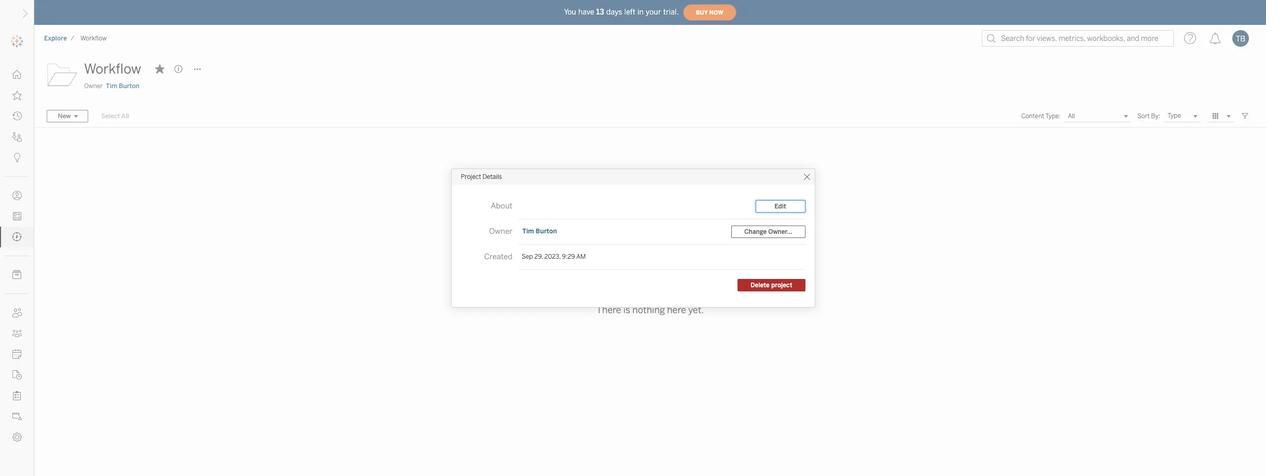 Task type: locate. For each thing, give the bounding box(es) containing it.
select
[[101, 113, 120, 120]]

workflow right the /
[[80, 35, 107, 42]]

tim burton link inside project details dialog
[[522, 227, 558, 235]]

edit
[[774, 203, 786, 210]]

burton up 2023,
[[536, 228, 557, 235]]

explore image
[[12, 232, 22, 242]]

1 vertical spatial tim
[[522, 228, 534, 235]]

tasks image
[[12, 391, 22, 400]]

tim burton link up all
[[106, 81, 139, 91]]

1 horizontal spatial owner
[[489, 227, 512, 236]]

owner inside project details dialog
[[489, 227, 512, 236]]

0 horizontal spatial tim burton link
[[106, 81, 139, 91]]

sep
[[522, 253, 533, 260]]

created
[[484, 252, 512, 261]]

0 vertical spatial owner
[[84, 82, 103, 90]]

recents image
[[12, 112, 22, 121]]

tim inside project details dialog
[[522, 228, 534, 235]]

burton up all
[[119, 82, 139, 90]]

tim burton link for about
[[522, 227, 558, 235]]

0 vertical spatial tim
[[106, 82, 117, 90]]

by:
[[1151, 113, 1160, 120]]

1 vertical spatial owner
[[489, 227, 512, 236]]

favorites image
[[12, 91, 22, 100]]

tim up sep
[[522, 228, 534, 235]]

am
[[576, 253, 586, 260]]

workflow up owner tim burton
[[84, 61, 141, 77]]

owner tim burton
[[84, 82, 139, 90]]

1 vertical spatial burton
[[536, 228, 557, 235]]

workflow
[[80, 35, 107, 42], [84, 61, 141, 77]]

0 vertical spatial tim burton link
[[106, 81, 139, 91]]

navigation panel element
[[0, 31, 34, 448]]

site status image
[[12, 412, 22, 421]]

days
[[606, 8, 622, 16]]

0 horizontal spatial burton
[[119, 82, 139, 90]]

burton
[[119, 82, 139, 90], [536, 228, 557, 235]]

nothing
[[632, 304, 665, 316]]

select all
[[101, 113, 129, 120]]

external assets image
[[12, 270, 22, 280]]

tim burton link up 29,
[[522, 227, 558, 235]]

tim burton
[[522, 228, 557, 235]]

owner
[[84, 82, 103, 90], [489, 227, 512, 236]]

type:
[[1045, 113, 1061, 120]]

tim up select
[[106, 82, 117, 90]]

1 horizontal spatial tim burton link
[[522, 227, 558, 235]]

0 vertical spatial workflow
[[80, 35, 107, 42]]

1 vertical spatial workflow
[[84, 61, 141, 77]]

project
[[771, 282, 792, 289]]

jobs image
[[12, 370, 22, 380]]

all
[[121, 113, 129, 120]]

sort
[[1137, 113, 1150, 120]]

9:29
[[562, 253, 575, 260]]

now
[[709, 9, 723, 16]]

owner…
[[768, 228, 792, 235]]

main navigation. press the up and down arrow keys to access links. element
[[0, 64, 34, 448]]

owner right the project 'image' at the left of page
[[84, 82, 103, 90]]

1 horizontal spatial tim
[[522, 228, 534, 235]]

left
[[624, 8, 635, 16]]

change owner… button
[[731, 226, 805, 238]]

sep 29, 2023, 9:29 am
[[522, 253, 586, 260]]

new button
[[47, 110, 88, 122]]

tim
[[106, 82, 117, 90], [522, 228, 534, 235]]

buy
[[696, 9, 708, 16]]

owner down about
[[489, 227, 512, 236]]

0 horizontal spatial tim
[[106, 82, 117, 90]]

13
[[596, 8, 604, 16]]

owner for owner tim burton
[[84, 82, 103, 90]]

there
[[596, 304, 621, 316]]

content type:
[[1021, 113, 1061, 120]]

project details dialog
[[452, 169, 815, 307]]

0 horizontal spatial owner
[[84, 82, 103, 90]]

yet.
[[688, 304, 704, 316]]

explore link
[[44, 34, 68, 43]]

you have 13 days left in your trial.
[[564, 8, 679, 16]]

1 horizontal spatial burton
[[536, 228, 557, 235]]

users image
[[12, 308, 22, 317]]

tim burton link
[[106, 81, 139, 91], [522, 227, 558, 235]]

1 vertical spatial tim burton link
[[522, 227, 558, 235]]



Task type: vqa. For each thing, say whether or not it's contained in the screenshot.
the top Data
no



Task type: describe. For each thing, give the bounding box(es) containing it.
collections image
[[12, 212, 22, 221]]

workflow element
[[77, 35, 110, 42]]

0 vertical spatial burton
[[119, 82, 139, 90]]

is
[[623, 304, 630, 316]]

settings image
[[12, 433, 22, 442]]

schedules image
[[12, 350, 22, 359]]

select all button
[[94, 110, 136, 122]]

buy now
[[696, 9, 723, 16]]

tim burton link for workflow
[[106, 81, 139, 91]]

personal space image
[[12, 191, 22, 200]]

project image
[[47, 59, 78, 90]]

edit button
[[755, 200, 805, 213]]

explore
[[44, 35, 67, 42]]

change
[[744, 228, 767, 235]]

buy now button
[[683, 4, 736, 21]]

delete project
[[750, 282, 792, 289]]

there is nothing here yet.
[[596, 304, 704, 316]]

/
[[71, 35, 74, 42]]

2023,
[[544, 253, 561, 260]]

owner for owner
[[489, 227, 512, 236]]

delete
[[750, 282, 770, 289]]

your
[[646, 8, 661, 16]]

here
[[667, 304, 686, 316]]

burton inside project details dialog
[[536, 228, 557, 235]]

you
[[564, 8, 576, 16]]

new
[[58, 113, 71, 120]]

sort by:
[[1137, 113, 1160, 120]]

in
[[638, 8, 644, 16]]

change owner…
[[744, 228, 792, 235]]

groups image
[[12, 329, 22, 338]]

content
[[1021, 113, 1044, 120]]

recommendations image
[[12, 153, 22, 162]]

about
[[491, 201, 512, 211]]

delete project button
[[738, 279, 805, 291]]

project
[[461, 173, 481, 180]]

details
[[482, 173, 502, 180]]

home image
[[12, 70, 22, 79]]

trial.
[[663, 8, 679, 16]]

project details
[[461, 173, 502, 180]]

have
[[578, 8, 594, 16]]

shared with me image
[[12, 132, 22, 142]]

29,
[[534, 253, 543, 260]]

explore /
[[44, 35, 74, 42]]



